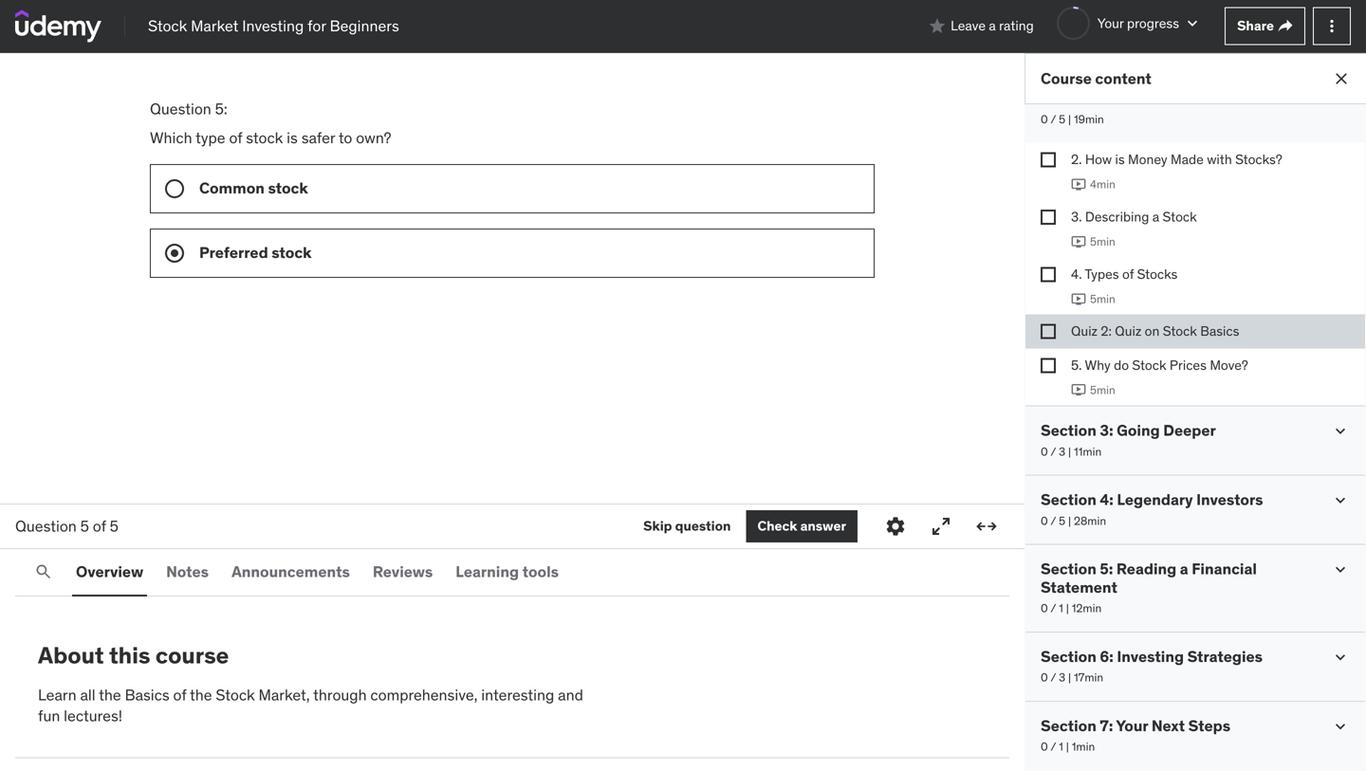 Task type: vqa. For each thing, say whether or not it's contained in the screenshot.
2nd 01:00 from the bottom
no



Task type: locate. For each thing, give the bounding box(es) containing it.
close course content sidebar image
[[1332, 69, 1351, 88]]

why
[[1085, 357, 1111, 374]]

| inside section 3: going deeper 0 / 3 | 11min
[[1068, 444, 1071, 459]]

5:
[[215, 99, 228, 119], [1100, 559, 1113, 579]]

0 vertical spatial 3
[[1059, 444, 1066, 459]]

course
[[155, 641, 229, 670]]

2 xsmall image from the top
[[1041, 324, 1056, 339]]

1 5min from the top
[[1090, 234, 1116, 249]]

1 3 from the top
[[1059, 444, 1066, 459]]

6 / from the top
[[1051, 740, 1056, 754]]

of
[[229, 128, 242, 147], [1122, 265, 1134, 283], [93, 516, 106, 536], [173, 685, 186, 705]]

stock inside the learn all the basics of the stock market, through comprehensive, interesting and fun lectures!
[[216, 685, 255, 705]]

5: for question
[[215, 99, 228, 119]]

| inside section 7: your next steps 0 / 1 | 1min
[[1066, 740, 1069, 754]]

investing for for
[[242, 16, 304, 35]]

2 vertical spatial stock
[[272, 243, 312, 262]]

basics up move?
[[1201, 323, 1240, 340]]

5: inside question 5: which type of stock is safer to own?
[[215, 99, 228, 119]]

basics up made
[[1163, 89, 1210, 108]]

prices
[[1170, 357, 1207, 374]]

1 section from the top
[[1041, 89, 1097, 108]]

xsmall image for 5. why do stock prices move?
[[1041, 358, 1056, 373]]

section for section 2: stock basics
[[1041, 89, 1097, 108]]

1 vertical spatial a
[[1153, 208, 1160, 225]]

0 vertical spatial 5min
[[1090, 234, 1116, 249]]

5min right play describing a stock "image" at right
[[1090, 234, 1116, 249]]

leave a rating
[[951, 17, 1034, 34]]

1 inside section 7: your next steps 0 / 1 | 1min
[[1059, 740, 1063, 754]]

investing right 6:
[[1117, 647, 1184, 666]]

overview
[[76, 562, 143, 582]]

section down course
[[1041, 89, 1097, 108]]

small image for section 5: reading a financial statement
[[1331, 560, 1350, 579]]

5 0 from the top
[[1041, 670, 1048, 685]]

2 vertical spatial basics
[[125, 685, 170, 705]]

2 section from the top
[[1041, 421, 1097, 440]]

| left the 17min
[[1068, 670, 1071, 685]]

question up the search image
[[15, 516, 77, 536]]

of up overview
[[93, 516, 106, 536]]

question for question 5: which type of stock is safer to own?
[[150, 99, 211, 119]]

the down course
[[190, 685, 212, 705]]

|
[[1068, 112, 1071, 127], [1068, 444, 1071, 459], [1068, 514, 1071, 528], [1066, 601, 1069, 616], [1068, 670, 1071, 685], [1066, 740, 1069, 754]]

basics down about this course
[[125, 685, 170, 705]]

0 inside the section 6: investing strategies 0 / 3 | 17min
[[1041, 670, 1048, 685]]

1 vertical spatial xsmall image
[[1041, 324, 1056, 339]]

xsmall image
[[1041, 152, 1056, 167], [1041, 324, 1056, 339]]

your progress
[[1098, 14, 1179, 32]]

2: up why
[[1101, 323, 1112, 340]]

with
[[1207, 151, 1232, 168]]

1 horizontal spatial is
[[1115, 151, 1125, 168]]

| inside section 4: legendary investors 0 / 5 | 28min
[[1068, 514, 1071, 528]]

1 vertical spatial 5min
[[1090, 292, 1116, 306]]

skip question
[[643, 518, 731, 535]]

3:
[[1100, 421, 1114, 440]]

1 vertical spatial stock
[[268, 178, 308, 198]]

section 4: legendary investors 0 / 5 | 28min
[[1041, 490, 1263, 528]]

0 vertical spatial question
[[150, 99, 211, 119]]

/ inside section 7: your next steps 0 / 1 | 1min
[[1051, 740, 1056, 754]]

1 vertical spatial small image
[[1331, 491, 1350, 510]]

1 1 from the top
[[1059, 601, 1063, 616]]

2 vertical spatial 5min
[[1090, 383, 1116, 397]]

5 section from the top
[[1041, 647, 1097, 666]]

0 vertical spatial 1
[[1059, 601, 1063, 616]]

your left progress
[[1098, 14, 1124, 32]]

stock for preferred
[[272, 243, 312, 262]]

0 for section 6: investing strategies
[[1041, 670, 1048, 685]]

5.
[[1071, 357, 1082, 374]]

5 / from the top
[[1051, 670, 1056, 685]]

stock down the content
[[1117, 89, 1159, 108]]

section 2: stock basics button
[[1041, 89, 1210, 108]]

6 section from the top
[[1041, 716, 1097, 736]]

1 horizontal spatial 5:
[[1100, 559, 1113, 579]]

3 for section 6: investing strategies
[[1059, 670, 1066, 685]]

17min
[[1074, 670, 1104, 685]]

2 1 from the top
[[1059, 740, 1063, 754]]

0
[[1041, 112, 1048, 127], [1041, 444, 1048, 459], [1041, 514, 1048, 528], [1041, 601, 1048, 616], [1041, 670, 1048, 685], [1041, 740, 1048, 754]]

1 vertical spatial 3
[[1059, 670, 1066, 685]]

of right types
[[1122, 265, 1134, 283]]

1 / from the top
[[1051, 112, 1056, 127]]

section for section 3: going deeper
[[1041, 421, 1097, 440]]

0 left 28min on the bottom right
[[1041, 514, 1048, 528]]

0 left 1min
[[1041, 740, 1048, 754]]

| left 1min
[[1066, 740, 1069, 754]]

4 0 from the top
[[1041, 601, 1048, 616]]

learning tools button
[[452, 549, 563, 595]]

/ left 11min
[[1051, 444, 1056, 459]]

section up "12min"
[[1041, 559, 1097, 579]]

stock right "preferred" in the top of the page
[[272, 243, 312, 262]]

1 left "12min"
[[1059, 601, 1063, 616]]

0 left 19min
[[1041, 112, 1048, 127]]

0 horizontal spatial the
[[99, 685, 121, 705]]

0 horizontal spatial 5:
[[215, 99, 228, 119]]

play types of stocks image
[[1071, 292, 1086, 307]]

section inside section 5: reading a financial statement 0 / 1 | 12min
[[1041, 559, 1097, 579]]

4 / from the top
[[1051, 601, 1056, 616]]

5
[[1059, 112, 1066, 127], [1059, 514, 1066, 528], [80, 516, 89, 536], [110, 516, 118, 536]]

small image for section 6: investing strategies
[[1331, 648, 1350, 667]]

0 horizontal spatial is
[[287, 128, 298, 147]]

2 5min from the top
[[1090, 292, 1116, 306]]

question inside question 5: which type of stock is safer to own?
[[150, 99, 211, 119]]

2: inside "section 2: stock basics 0 / 5 | 19min"
[[1100, 89, 1114, 108]]

section inside "section 2: stock basics 0 / 5 | 19min"
[[1041, 89, 1097, 108]]

/ left 1min
[[1051, 740, 1056, 754]]

4:
[[1100, 490, 1114, 510]]

/ left 19min
[[1051, 112, 1056, 127]]

quiz
[[1071, 323, 1098, 340], [1115, 323, 1142, 340]]

/ inside the section 6: investing strategies 0 / 3 | 17min
[[1051, 670, 1056, 685]]

0 vertical spatial small image
[[928, 17, 947, 36]]

investing
[[242, 16, 304, 35], [1117, 647, 1184, 666]]

5 inside section 4: legendary investors 0 / 5 | 28min
[[1059, 514, 1066, 528]]

2 vertical spatial a
[[1180, 559, 1189, 579]]

0 inside "section 2: stock basics 0 / 5 | 19min"
[[1041, 112, 1048, 127]]

0 vertical spatial 2:
[[1100, 89, 1114, 108]]

is right how
[[1115, 151, 1125, 168]]

actions image
[[1323, 17, 1342, 36]]

xsmall image left 3.
[[1041, 210, 1056, 225]]

| for section 2: stock basics
[[1068, 112, 1071, 127]]

1min
[[1072, 740, 1095, 754]]

3 0 from the top
[[1041, 514, 1048, 528]]

xsmall image for 4. types of stocks
[[1041, 267, 1056, 282]]

1 vertical spatial is
[[1115, 151, 1125, 168]]

stock down 2. how is money made with stocks?
[[1163, 208, 1197, 225]]

which
[[150, 128, 192, 147]]

rating
[[999, 17, 1034, 34]]

section inside section 4: legendary investors 0 / 5 | 28min
[[1041, 490, 1097, 510]]

3 section from the top
[[1041, 490, 1097, 510]]

0 vertical spatial basics
[[1163, 89, 1210, 108]]

section inside the section 6: investing strategies 0 / 3 | 17min
[[1041, 647, 1097, 666]]

/ for section 2: stock basics
[[1051, 112, 1056, 127]]

common
[[199, 178, 265, 198]]

basics
[[1163, 89, 1210, 108], [1201, 323, 1240, 340], [125, 685, 170, 705]]

1 vertical spatial 2:
[[1101, 323, 1112, 340]]

/ for section 3: going deeper
[[1051, 444, 1056, 459]]

0 down statement
[[1041, 601, 1048, 616]]

and
[[558, 685, 583, 705]]

| left 28min on the bottom right
[[1068, 514, 1071, 528]]

5: inside section 5: reading a financial statement 0 / 1 | 12min
[[1100, 559, 1113, 579]]

1 the from the left
[[99, 685, 121, 705]]

check answer
[[758, 518, 846, 535]]

section 4: legendary investors button
[[1041, 490, 1263, 510]]

investors
[[1197, 490, 1263, 510]]

stock right common
[[268, 178, 308, 198]]

0 left the 17min
[[1041, 670, 1048, 685]]

quiz left on
[[1115, 323, 1142, 340]]

/ inside section 4: legendary investors 0 / 5 | 28min
[[1051, 514, 1056, 528]]

0 inside section 4: legendary investors 0 / 5 | 28min
[[1041, 514, 1048, 528]]

play why do stock prices move? image
[[1071, 383, 1086, 398]]

reviews
[[373, 562, 433, 582]]

learning tools
[[456, 562, 559, 582]]

basics inside the learn all the basics of the stock market, through comprehensive, interesting and fun lectures!
[[125, 685, 170, 705]]

/ inside section 3: going deeper 0 / 3 | 11min
[[1051, 444, 1056, 459]]

/ down statement
[[1051, 601, 1056, 616]]

fullscreen image
[[930, 515, 953, 538]]

learn all the basics of the stock market, through comprehensive, interesting and fun lectures!
[[38, 685, 583, 726]]

a
[[989, 17, 996, 34], [1153, 208, 1160, 225], [1180, 559, 1189, 579]]

5: up type on the top of the page
[[215, 99, 228, 119]]

1 left 1min
[[1059, 740, 1063, 754]]

28min
[[1074, 514, 1106, 528]]

the right all
[[99, 685, 121, 705]]

section up 28min on the bottom right
[[1041, 490, 1097, 510]]

course content
[[1041, 69, 1152, 88]]

section inside section 3: going deeper 0 / 3 | 11min
[[1041, 421, 1097, 440]]

0 vertical spatial investing
[[242, 16, 304, 35]]

2 quiz from the left
[[1115, 323, 1142, 340]]

4 section from the top
[[1041, 559, 1097, 579]]

investing inside the section 6: investing strategies 0 / 3 | 17min
[[1117, 647, 1184, 666]]

statement
[[1041, 578, 1118, 597]]

| left 11min
[[1068, 444, 1071, 459]]

2:
[[1100, 89, 1114, 108], [1101, 323, 1112, 340]]

3.
[[1071, 208, 1082, 225]]

xsmall image for 3. describing a stock
[[1041, 210, 1056, 225]]

0 horizontal spatial investing
[[242, 16, 304, 35]]

small image
[[1183, 14, 1202, 33], [1331, 90, 1350, 109], [1331, 422, 1350, 441], [1331, 560, 1350, 579], [1331, 717, 1350, 736]]

4min
[[1090, 177, 1116, 192]]

1 vertical spatial investing
[[1117, 647, 1184, 666]]

small image for section 3: going deeper
[[1331, 422, 1350, 441]]

| inside the section 6: investing strategies 0 / 3 | 17min
[[1068, 670, 1071, 685]]

2.
[[1071, 151, 1082, 168]]

5 inside "section 2: stock basics 0 / 5 | 19min"
[[1059, 112, 1066, 127]]

financial
[[1192, 559, 1257, 579]]

0 vertical spatial 5:
[[215, 99, 228, 119]]

5min right play types of stocks icon
[[1090, 292, 1116, 306]]

of down course
[[173, 685, 186, 705]]

of inside question 5: which type of stock is safer to own?
[[229, 128, 242, 147]]

1 vertical spatial question
[[15, 516, 77, 536]]

section up 1min
[[1041, 716, 1097, 736]]

2 0 from the top
[[1041, 444, 1048, 459]]

3 inside the section 6: investing strategies 0 / 3 | 17min
[[1059, 670, 1066, 685]]

2: down course content
[[1100, 89, 1114, 108]]

question
[[150, 99, 211, 119], [15, 516, 77, 536]]

/ for section 4: legendary investors
[[1051, 514, 1056, 528]]

2 / from the top
[[1051, 444, 1056, 459]]

/ left the 17min
[[1051, 670, 1056, 685]]

your progress button
[[1057, 7, 1202, 40]]

0 vertical spatial is
[[287, 128, 298, 147]]

3 left 11min
[[1059, 444, 1066, 459]]

| left 19min
[[1068, 112, 1071, 127]]

4. types of stocks
[[1071, 265, 1178, 283]]

1 horizontal spatial question
[[150, 99, 211, 119]]

your right the 7:
[[1116, 716, 1148, 736]]

1 horizontal spatial the
[[190, 685, 212, 705]]

of right type on the top of the page
[[229, 128, 242, 147]]

xsmall image left "4."
[[1041, 267, 1056, 282]]

| inside section 5: reading a financial statement 0 / 1 | 12min
[[1066, 601, 1069, 616]]

1 vertical spatial 5:
[[1100, 559, 1113, 579]]

1 horizontal spatial a
[[1153, 208, 1160, 225]]

a left rating on the right top of page
[[989, 17, 996, 34]]

section up the 17min
[[1041, 647, 1097, 666]]

3 inside section 3: going deeper 0 / 3 | 11min
[[1059, 444, 1066, 459]]

stock up common stock
[[246, 128, 283, 147]]

through
[[313, 685, 367, 705]]

section 6: investing strategies button
[[1041, 647, 1263, 666]]

leave a rating button
[[928, 3, 1034, 49]]

section inside section 7: your next steps 0 / 1 | 1min
[[1041, 716, 1097, 736]]

small image for section 4: legendary investors
[[1331, 491, 1350, 510]]

1
[[1059, 601, 1063, 616], [1059, 740, 1063, 754]]

1 vertical spatial your
[[1116, 716, 1148, 736]]

0 horizontal spatial quiz
[[1071, 323, 1098, 340]]

section for section 5: reading a financial statement
[[1041, 559, 1097, 579]]

0 vertical spatial xsmall image
[[1041, 152, 1056, 167]]

answer
[[800, 518, 846, 535]]

section for section 7: your next steps
[[1041, 716, 1097, 736]]

3 5min from the top
[[1090, 383, 1116, 397]]

a right describing
[[1153, 208, 1160, 225]]

announcements
[[232, 562, 350, 582]]

5min right play why do stock prices move? icon
[[1090, 383, 1116, 397]]

a right the "reading"
[[1180, 559, 1189, 579]]

1 vertical spatial 1
[[1059, 740, 1063, 754]]

stock left 'market,'
[[216, 685, 255, 705]]

stock inside "section 2: stock basics 0 / 5 | 19min"
[[1117, 89, 1159, 108]]

small image inside your progress dropdown button
[[1183, 14, 1202, 33]]

quiz down play types of stocks icon
[[1071, 323, 1098, 340]]

search image
[[34, 563, 53, 582]]

question
[[675, 518, 731, 535]]

1 horizontal spatial quiz
[[1115, 323, 1142, 340]]

2 horizontal spatial a
[[1180, 559, 1189, 579]]

1 0 from the top
[[1041, 112, 1048, 127]]

small image
[[928, 17, 947, 36], [1331, 491, 1350, 510], [1331, 648, 1350, 667]]

move?
[[1210, 357, 1248, 374]]

6 0 from the top
[[1041, 740, 1048, 754]]

2 the from the left
[[190, 685, 212, 705]]

0 left 11min
[[1041, 444, 1048, 459]]

5: left the "reading"
[[1100, 559, 1113, 579]]

0 horizontal spatial a
[[989, 17, 996, 34]]

stock inside question 5: which type of stock is safer to own?
[[246, 128, 283, 147]]

2 vertical spatial small image
[[1331, 648, 1350, 667]]

sidebar element
[[1025, 5, 1366, 771]]

1 horizontal spatial investing
[[1117, 647, 1184, 666]]

do
[[1114, 357, 1129, 374]]

basics inside "section 2: stock basics 0 / 5 | 19min"
[[1163, 89, 1210, 108]]

0 for section 3: going deeper
[[1041, 444, 1048, 459]]

section up 11min
[[1041, 421, 1097, 440]]

0 inside section 3: going deeper 0 / 3 | 11min
[[1041, 444, 1048, 459]]

2 3 from the top
[[1059, 670, 1066, 685]]

2. how is money made with stocks?
[[1071, 151, 1283, 168]]

is left safer
[[287, 128, 298, 147]]

/
[[1051, 112, 1056, 127], [1051, 444, 1056, 459], [1051, 514, 1056, 528], [1051, 601, 1056, 616], [1051, 670, 1056, 685], [1051, 740, 1056, 754]]

is
[[287, 128, 298, 147], [1115, 151, 1125, 168]]

xsmall image left 5.
[[1041, 358, 1056, 373]]

small image for section 7: your next steps
[[1331, 717, 1350, 736]]

market,
[[259, 685, 310, 705]]

about this course
[[38, 641, 229, 670]]

investing left for
[[242, 16, 304, 35]]

1 inside section 5: reading a financial statement 0 / 1 | 12min
[[1059, 601, 1063, 616]]

0 vertical spatial stock
[[246, 128, 283, 147]]

question up which
[[150, 99, 211, 119]]

| left "12min"
[[1066, 601, 1069, 616]]

stock
[[246, 128, 283, 147], [268, 178, 308, 198], [272, 243, 312, 262]]

stock
[[148, 16, 187, 35], [1117, 89, 1159, 108], [1163, 208, 1197, 225], [1163, 323, 1197, 340], [1132, 357, 1167, 374], [216, 685, 255, 705]]

0 vertical spatial a
[[989, 17, 996, 34]]

5: for section
[[1100, 559, 1113, 579]]

| inside "section 2: stock basics 0 / 5 | 19min"
[[1068, 112, 1071, 127]]

xsmall image
[[1278, 19, 1293, 34], [1041, 210, 1056, 225], [1041, 267, 1056, 282], [1041, 358, 1056, 373]]

0 horizontal spatial question
[[15, 516, 77, 536]]

interesting
[[481, 685, 554, 705]]

xsmall image inside share button
[[1278, 19, 1293, 34]]

money
[[1128, 151, 1168, 168]]

0 vertical spatial your
[[1098, 14, 1124, 32]]

3 / from the top
[[1051, 514, 1056, 528]]

3 left the 17min
[[1059, 670, 1066, 685]]

/ left 28min on the bottom right
[[1051, 514, 1056, 528]]

xsmall image right share
[[1278, 19, 1293, 34]]

/ inside "section 2: stock basics 0 / 5 | 19min"
[[1051, 112, 1056, 127]]



Task type: describe. For each thing, give the bounding box(es) containing it.
preferred stock
[[199, 243, 315, 262]]

of inside the learn all the basics of the stock market, through comprehensive, interesting and fun lectures!
[[173, 685, 186, 705]]

0 inside section 7: your next steps 0 / 1 | 1min
[[1041, 740, 1048, 754]]

question for question 5 of 5
[[15, 516, 77, 536]]

announcements button
[[228, 549, 354, 595]]

made
[[1171, 151, 1204, 168]]

stock right do
[[1132, 357, 1167, 374]]

common stock
[[199, 178, 312, 198]]

5min for types
[[1090, 292, 1116, 306]]

content
[[1095, 69, 1152, 88]]

| for section 3: going deeper
[[1068, 444, 1071, 459]]

section 7: your next steps 0 / 1 | 1min
[[1041, 716, 1231, 754]]

0 inside section 5: reading a financial statement 0 / 1 | 12min
[[1041, 601, 1048, 616]]

safer
[[301, 128, 335, 147]]

all
[[80, 685, 95, 705]]

investing for strategies
[[1117, 647, 1184, 666]]

play how is money made with stocks? image
[[1071, 177, 1086, 192]]

settings image
[[884, 515, 907, 538]]

stocks
[[1137, 265, 1178, 283]]

udemy image
[[15, 10, 102, 42]]

| for section 6: investing strategies
[[1068, 670, 1071, 685]]

stock for common
[[268, 178, 308, 198]]

5. why do stock prices move?
[[1071, 357, 1248, 374]]

skip
[[643, 518, 672, 535]]

stock left market
[[148, 16, 187, 35]]

expanded view image
[[975, 515, 998, 538]]

7:
[[1100, 716, 1113, 736]]

section for section 6: investing strategies
[[1041, 647, 1097, 666]]

on
[[1145, 323, 1160, 340]]

/ for section 6: investing strategies
[[1051, 670, 1056, 685]]

1 xsmall image from the top
[[1041, 152, 1056, 167]]

1 vertical spatial basics
[[1201, 323, 1240, 340]]

to
[[339, 128, 352, 147]]

stocks?
[[1235, 151, 1283, 168]]

notes button
[[162, 549, 213, 595]]

3. describing a stock
[[1071, 208, 1197, 225]]

next
[[1152, 716, 1185, 736]]

of inside sidebar element
[[1122, 265, 1134, 283]]

basics for section 2: stock basics 0 / 5 | 19min
[[1163, 89, 1210, 108]]

tools
[[522, 562, 559, 582]]

about
[[38, 641, 104, 670]]

quiz 2: quiz on stock basics
[[1071, 323, 1240, 340]]

preferred
[[199, 243, 268, 262]]

basics for learn all the basics of the stock market, through comprehensive, interesting and fun lectures!
[[125, 685, 170, 705]]

comprehensive,
[[370, 685, 478, 705]]

reading
[[1117, 559, 1177, 579]]

0 for section 2: stock basics
[[1041, 112, 1048, 127]]

share
[[1237, 17, 1274, 34]]

4.
[[1071, 265, 1082, 283]]

section 7: your next steps button
[[1041, 716, 1231, 736]]

share button
[[1225, 7, 1306, 45]]

market
[[191, 16, 239, 35]]

skip question button
[[643, 510, 731, 543]]

types
[[1085, 265, 1119, 283]]

2: for section
[[1100, 89, 1114, 108]]

section 5: reading a financial statement button
[[1041, 559, 1316, 597]]

small image for section 2: stock basics
[[1331, 90, 1350, 109]]

deeper
[[1164, 421, 1216, 440]]

12min
[[1072, 601, 1102, 616]]

progress
[[1127, 14, 1179, 32]]

question 5: which type of stock is safer to own?
[[150, 99, 395, 147]]

stock market investing for beginners link
[[148, 15, 399, 37]]

/ inside section 5: reading a financial statement 0 / 1 | 12min
[[1051, 601, 1056, 616]]

is inside question 5: which type of stock is safer to own?
[[287, 128, 298, 147]]

learning
[[456, 562, 519, 582]]

is inside sidebar element
[[1115, 151, 1125, 168]]

section 5: reading a financial statement 0 / 1 | 12min
[[1041, 559, 1257, 616]]

section 3: going deeper button
[[1041, 421, 1216, 440]]

own?
[[356, 128, 391, 147]]

your inside section 7: your next steps 0 / 1 | 1min
[[1116, 716, 1148, 736]]

a inside button
[[989, 17, 996, 34]]

notes
[[166, 562, 209, 582]]

2: for quiz
[[1101, 323, 1112, 340]]

0 for section 4: legendary investors
[[1041, 514, 1048, 528]]

1 quiz from the left
[[1071, 323, 1098, 340]]

| for section 4: legendary investors
[[1068, 514, 1071, 528]]

11min
[[1074, 444, 1102, 459]]

section for section 4: legendary investors
[[1041, 490, 1097, 510]]

question 5 of 5
[[15, 516, 118, 536]]

19min
[[1074, 112, 1104, 127]]

leave
[[951, 17, 986, 34]]

3 for section 3: going deeper
[[1059, 444, 1066, 459]]

steps
[[1189, 716, 1231, 736]]

lectures!
[[64, 707, 122, 726]]

play describing a stock image
[[1071, 234, 1086, 249]]

5min for why
[[1090, 383, 1116, 397]]

which type of stock is safer to own? group
[[150, 164, 875, 278]]

stock market investing for beginners
[[148, 16, 399, 35]]

overview button
[[72, 549, 147, 595]]

stock right on
[[1163, 323, 1197, 340]]

how
[[1085, 151, 1112, 168]]

section 6: investing strategies 0 / 3 | 17min
[[1041, 647, 1263, 685]]

strategies
[[1188, 647, 1263, 666]]

6:
[[1100, 647, 1114, 666]]

section 2: stock basics 0 / 5 | 19min
[[1041, 89, 1210, 127]]

fun
[[38, 707, 60, 726]]

going
[[1117, 421, 1160, 440]]

describing
[[1085, 208, 1149, 225]]

check answer button
[[746, 510, 858, 543]]

your inside dropdown button
[[1098, 14, 1124, 32]]

type
[[196, 128, 225, 147]]

reviews button
[[369, 549, 437, 595]]

legendary
[[1117, 490, 1193, 510]]

this
[[109, 641, 150, 670]]

a inside section 5: reading a financial statement 0 / 1 | 12min
[[1180, 559, 1189, 579]]

5min for describing
[[1090, 234, 1116, 249]]

course
[[1041, 69, 1092, 88]]

small image inside 'leave a rating' button
[[928, 17, 947, 36]]

check
[[758, 518, 797, 535]]



